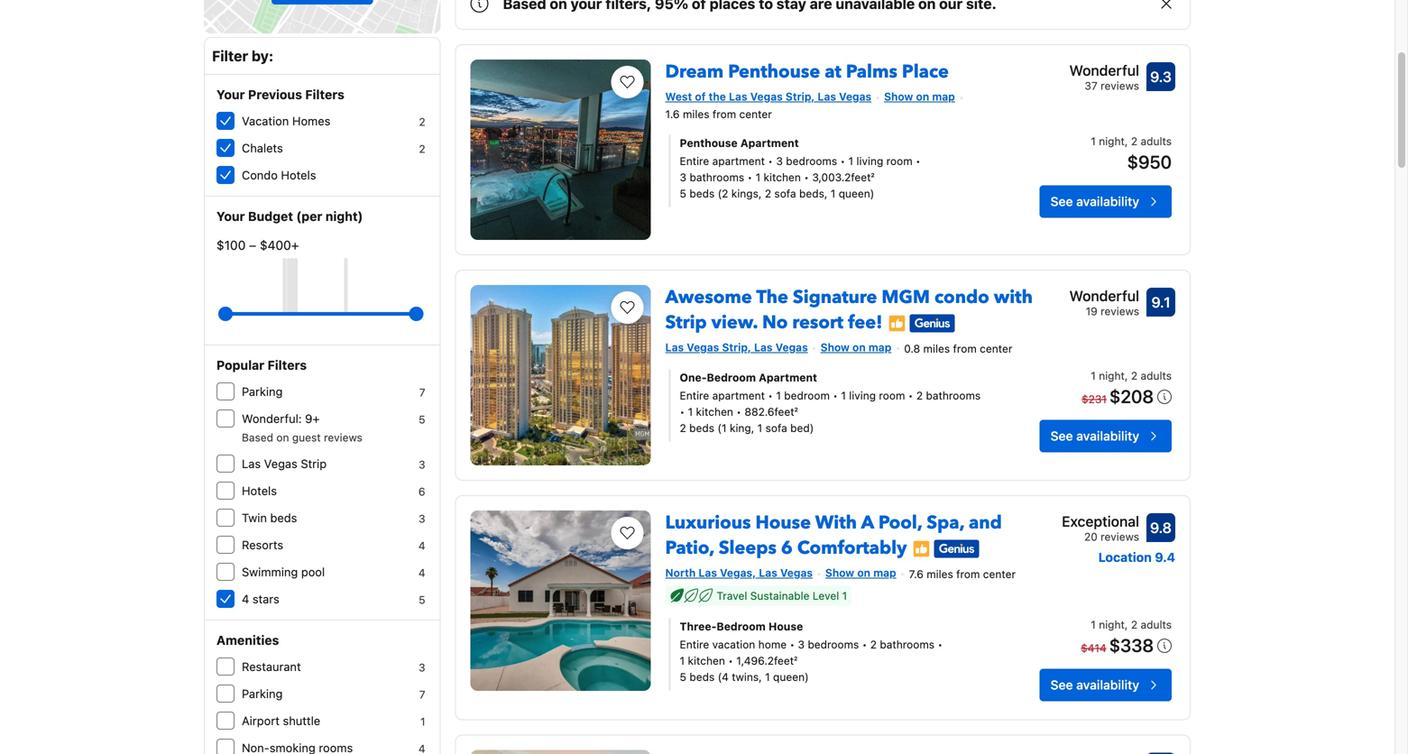 Task type: describe. For each thing, give the bounding box(es) containing it.
a
[[861, 511, 874, 536]]

1.6 miles from center
[[666, 108, 772, 120]]

(per
[[296, 209, 322, 224]]

$100
[[217, 238, 246, 253]]

signature
[[793, 285, 877, 310]]

bedrooms inside three-bedroom house entire vacation home • 3 bedrooms • 2 bathrooms • 1 kitchen • 1,496.2feet² 5 beds (4 twins, 1 queen)
[[808, 638, 859, 651]]

vacation
[[242, 114, 289, 128]]

0 vertical spatial penthouse
[[728, 60, 820, 84]]

chalets
[[242, 141, 283, 155]]

882.6feet²
[[745, 405, 798, 418]]

0 vertical spatial map
[[932, 90, 955, 103]]

kitchen inside penthouse apartment entire apartment • 3 bedrooms • 1 living room • 3 bathrooms • 1 kitchen • 3,003.2feet² 5 beds (2 kings, 2 sofa beds, 1 queen)
[[764, 171, 801, 183]]

9.4
[[1155, 550, 1176, 565]]

room inside one-bedroom apartment entire apartment • 1 bedroom • 1 living room • 2 bathrooms • 1 kitchen • 882.6feet² 2 beds (1 king, 1 sofa bed)
[[879, 389, 905, 402]]

see availability for luxurious house with a pool, spa, and patio, sleeps 6 comfortably
[[1051, 677, 1140, 692]]

based
[[242, 431, 273, 444]]

location
[[1099, 550, 1152, 565]]

$950
[[1128, 151, 1172, 172]]

37
[[1085, 79, 1098, 92]]

1 7 from the top
[[419, 386, 425, 399]]

7.6 miles from center
[[909, 568, 1016, 580]]

1 parking from the top
[[242, 385, 283, 398]]

1 see from the top
[[1051, 194, 1073, 209]]

beds inside three-bedroom house entire vacation home • 3 bedrooms • 2 bathrooms • 1 kitchen • 1,496.2feet² 5 beds (4 twins, 1 queen)
[[690, 671, 715, 683]]

twin
[[242, 511, 267, 525]]

apartment inside one-bedroom apartment entire apartment • 1 bedroom • 1 living room • 2 bathrooms • 1 kitchen • 882.6feet² 2 beds (1 king, 1 sofa bed)
[[759, 371, 817, 384]]

and
[[969, 511, 1002, 536]]

based on guest reviews
[[242, 431, 363, 444]]

dream penthouse at palms place link
[[666, 52, 949, 84]]

wonderful:
[[242, 412, 302, 425]]

9+
[[305, 412, 320, 425]]

entire for luxurious house with a pool, spa, and patio, sleeps 6 comfortably
[[680, 638, 709, 651]]

resort
[[793, 310, 844, 335]]

map for condo
[[869, 341, 892, 354]]

living inside penthouse apartment entire apartment • 3 bedrooms • 1 living room • 3 bathrooms • 1 kitchen • 3,003.2feet² 5 beds (2 kings, 2 sofa beds, 1 queen)
[[857, 155, 884, 167]]

palms
[[846, 60, 898, 84]]

–
[[249, 238, 256, 253]]

availability for luxurious house with a pool, spa, and patio, sleeps 6 comfortably
[[1077, 677, 1140, 692]]

wonderful: 9+
[[242, 412, 320, 425]]

9.3
[[1151, 68, 1172, 85]]

see availability link for awesome the signature mgm condo with strip view. no resort fee!
[[1040, 420, 1172, 452]]

swimming pool
[[242, 565, 325, 579]]

las down at
[[818, 90, 836, 103]]

3 inside three-bedroom house entire vacation home • 3 bedrooms • 2 bathrooms • 1 kitchen • 1,496.2feet² 5 beds (4 twins, 1 queen)
[[798, 638, 805, 651]]

spa,
[[927, 511, 965, 536]]

with
[[994, 285, 1033, 310]]

0 vertical spatial miles
[[683, 108, 710, 120]]

1 night , 2 adults for luxurious house with a pool, spa, and patio, sleeps 6 comfortably
[[1091, 618, 1172, 631]]

kitchen inside three-bedroom house entire vacation home • 3 bedrooms • 2 bathrooms • 1 kitchen • 1,496.2feet² 5 beds (4 twins, 1 queen)
[[688, 654, 725, 667]]

twin beds
[[242, 511, 297, 525]]

your previous filters
[[217, 87, 345, 102]]

0 vertical spatial show on map
[[884, 90, 955, 103]]

with
[[816, 511, 857, 536]]

dream penthouse at palms place image
[[471, 60, 651, 240]]

(2
[[718, 187, 729, 200]]

adults inside 1 night , 2 adults $950
[[1141, 135, 1172, 147]]

luxurious house with a pool, spa, and patio, sleeps 6 comfortably link
[[666, 503, 1002, 561]]

wonderful for 9.3
[[1070, 62, 1140, 79]]

airport
[[242, 714, 280, 728]]

4 for swimming pool
[[419, 567, 425, 579]]

0 vertical spatial center
[[739, 108, 772, 120]]

filter
[[212, 47, 248, 65]]

vegas up one-
[[687, 341, 719, 354]]

1 vertical spatial strip
[[301, 457, 327, 471]]

4 for resorts
[[419, 540, 425, 552]]

7.6
[[909, 568, 924, 580]]

one-bedroom apartment entire apartment • 1 bedroom • 1 living room • 2 bathrooms • 1 kitchen • 882.6feet² 2 beds (1 king, 1 sofa bed)
[[680, 371, 981, 434]]

0 vertical spatial show
[[884, 90, 913, 103]]

kitchen inside one-bedroom apartment entire apartment • 1 bedroom • 1 living room • 2 bathrooms • 1 kitchen • 882.6feet² 2 beds (1 king, 1 sofa bed)
[[696, 405, 734, 418]]

location 9.4
[[1099, 550, 1176, 565]]

vacation
[[713, 638, 756, 651]]

king,
[[730, 422, 755, 434]]

exceptional
[[1062, 513, 1140, 530]]

penthouse inside penthouse apartment entire apartment • 3 bedrooms • 1 living room • 3 bathrooms • 1 kitchen • 3,003.2feet² 5 beds (2 kings, 2 sofa beds, 1 queen)
[[680, 137, 738, 149]]

the
[[709, 90, 726, 103]]

popular filters
[[217, 358, 307, 373]]

1 see availability link from the top
[[1040, 185, 1172, 218]]

penthouse apartment link
[[680, 135, 985, 151]]

your budget (per night)
[[217, 209, 363, 224]]

shuttle
[[283, 714, 320, 728]]

2 inside 1 night , 2 adults $950
[[1131, 135, 1138, 147]]

bed)
[[791, 422, 814, 434]]

sleeps
[[719, 536, 777, 561]]

0 vertical spatial 6
[[419, 485, 425, 498]]

one-bedroom apartment link
[[680, 369, 985, 386]]

1 night , 2 adults for awesome the signature mgm condo with strip view. no resort fee!
[[1091, 369, 1172, 382]]

vegas up travel sustainable level 1
[[780, 567, 813, 579]]

fee!
[[848, 310, 883, 335]]

dream
[[666, 60, 724, 84]]

exceptional element
[[1062, 511, 1140, 532]]

1 horizontal spatial strip,
[[786, 90, 815, 103]]

bathrooms inside penthouse apartment entire apartment • 3 bedrooms • 1 living room • 3 bathrooms • 1 kitchen • 3,003.2feet² 5 beds (2 kings, 2 sofa beds, 1 queen)
[[690, 171, 745, 183]]

$208
[[1110, 386, 1154, 407]]

0.8 miles from center
[[904, 342, 1013, 355]]

penthouse apartment entire apartment • 3 bedrooms • 1 living room • 3 bathrooms • 1 kitchen • 3,003.2feet² 5 beds (2 kings, 2 sofa beds, 1 queen)
[[680, 137, 921, 200]]

(1
[[718, 422, 727, 434]]

bedrooms inside penthouse apartment entire apartment • 3 bedrooms • 1 living room • 3 bathrooms • 1 kitchen • 3,003.2feet² 5 beds (2 kings, 2 sofa beds, 1 queen)
[[786, 155, 837, 167]]

room inside penthouse apartment entire apartment • 3 bedrooms • 1 living room • 3 bathrooms • 1 kitchen • 3,003.2feet² 5 beds (2 kings, 2 sofa beds, 1 queen)
[[887, 155, 913, 167]]

three-bedroom house entire vacation home • 3 bedrooms • 2 bathrooms • 1 kitchen • 1,496.2feet² 5 beds (4 twins, 1 queen)
[[680, 620, 943, 683]]

of
[[695, 90, 706, 103]]

availability for awesome the signature mgm condo with strip view. no resort fee!
[[1077, 428, 1140, 443]]

house inside luxurious house with a pool, spa, and patio, sleeps 6 comfortably
[[756, 511, 811, 536]]

sofa inside penthouse apartment entire apartment • 3 bedrooms • 1 living room • 3 bathrooms • 1 kitchen • 3,003.2feet² 5 beds (2 kings, 2 sofa beds, 1 queen)
[[775, 187, 796, 200]]

apartment inside one-bedroom apartment entire apartment • 1 bedroom • 1 living room • 2 bathrooms • 1 kitchen • 882.6feet² 2 beds (1 king, 1 sofa bed)
[[713, 389, 765, 402]]

9.1
[[1152, 294, 1171, 311]]

this property is part of our preferred partner program. it's committed to providing excellent service and good value. it'll pay us a higher commission if you make a booking. image for fee!
[[888, 315, 906, 333]]

bedroom for patio,
[[717, 620, 766, 633]]

luxurious house with a pool, spa, and patio, sleeps 6 comfortably
[[666, 511, 1002, 561]]

0 vertical spatial from
[[713, 108, 736, 120]]

1,496.2feet²
[[737, 654, 798, 667]]

entire inside penthouse apartment entire apartment • 3 bedrooms • 1 living room • 3 bathrooms • 1 kitchen • 3,003.2feet² 5 beds (2 kings, 2 sofa beds, 1 queen)
[[680, 155, 709, 167]]

see availability link for luxurious house with a pool, spa, and patio, sleeps 6 comfortably
[[1040, 669, 1172, 701]]

entire for awesome the signature mgm condo with strip view. no resort fee!
[[680, 389, 709, 402]]

reviews for 9.8
[[1101, 531, 1140, 543]]

previous
[[248, 87, 302, 102]]

las vegas strip, las vegas
[[666, 341, 808, 354]]

place
[[902, 60, 949, 84]]

pool,
[[879, 511, 922, 536]]

west of the las vegas strip, las vegas
[[666, 90, 872, 103]]

west
[[666, 90, 692, 103]]

north
[[666, 567, 696, 579]]

the
[[756, 285, 789, 310]]

show for signature
[[821, 341, 850, 354]]

19
[[1086, 305, 1098, 318]]

center for luxurious house with a pool, spa, and patio, sleeps 6 comfortably
[[983, 568, 1016, 580]]

3,003.2feet²
[[812, 171, 875, 183]]

1 night , 2 adults $950
[[1091, 135, 1172, 172]]

scored 9.1 element
[[1147, 288, 1176, 317]]

0.8
[[904, 342, 921, 355]]

reviews for 9.3
[[1101, 79, 1140, 92]]



Task type: locate. For each thing, give the bounding box(es) containing it.
2 see from the top
[[1051, 428, 1073, 443]]

2 entire from the top
[[680, 389, 709, 402]]

2 see availability from the top
[[1051, 428, 1140, 443]]

las
[[729, 90, 748, 103], [818, 90, 836, 103], [666, 341, 684, 354], [754, 341, 773, 354], [242, 457, 261, 471], [699, 567, 717, 579], [759, 567, 778, 579]]

1 vertical spatial sofa
[[766, 422, 788, 434]]

1 wonderful from the top
[[1070, 62, 1140, 79]]

bathrooms inside three-bedroom house entire vacation home • 3 bedrooms • 2 bathrooms • 1 kitchen • 1,496.2feet² 5 beds (4 twins, 1 queen)
[[880, 638, 935, 651]]

1 vertical spatial see
[[1051, 428, 1073, 443]]

twins,
[[732, 671, 762, 683]]

2 apartment from the top
[[713, 389, 765, 402]]

night for luxurious house with a pool, spa, and patio, sleeps 6 comfortably
[[1099, 618, 1125, 631]]

see availability link down $231
[[1040, 420, 1172, 452]]

show
[[884, 90, 913, 103], [821, 341, 850, 354], [826, 567, 855, 579]]

1 vertical spatial miles
[[924, 342, 950, 355]]

beds inside penthouse apartment entire apartment • 3 bedrooms • 1 living room • 3 bathrooms • 1 kitchen • 3,003.2feet² 5 beds (2 kings, 2 sofa beds, 1 queen)
[[690, 187, 715, 200]]

0 horizontal spatial 6
[[419, 485, 425, 498]]

0 vertical spatial 4
[[419, 540, 425, 552]]

1 vertical spatial wonderful
[[1070, 287, 1140, 305]]

0 vertical spatial entire
[[680, 155, 709, 167]]

miles down of at the top
[[683, 108, 710, 120]]

no
[[762, 310, 788, 335]]

one-
[[680, 371, 707, 384]]

2 vertical spatial see availability
[[1051, 677, 1140, 692]]

adults up $950 on the top of page
[[1141, 135, 1172, 147]]

2 inside three-bedroom house entire vacation home • 3 bedrooms • 2 bathrooms • 1 kitchen • 1,496.2feet² 5 beds (4 twins, 1 queen)
[[871, 638, 877, 651]]

bedroom for view.
[[707, 371, 756, 384]]

availability down $231
[[1077, 428, 1140, 443]]

0 vertical spatial strip,
[[786, 90, 815, 103]]

1 vertical spatial apartment
[[713, 389, 765, 402]]

vegas
[[750, 90, 783, 103], [839, 90, 872, 103], [687, 341, 719, 354], [776, 341, 808, 354], [264, 457, 298, 471], [780, 567, 813, 579]]

condo
[[242, 168, 278, 182]]

show for with
[[826, 567, 855, 579]]

airport shuttle
[[242, 714, 320, 728]]

0 vertical spatial availability
[[1077, 194, 1140, 209]]

beds inside one-bedroom apartment entire apartment • 1 bedroom • 1 living room • 2 bathrooms • 1 kitchen • 882.6feet² 2 beds (1 king, 1 sofa bed)
[[690, 422, 715, 434]]

living down one-bedroom apartment link
[[849, 389, 876, 402]]

2 availability from the top
[[1077, 428, 1140, 443]]

1 vertical spatial availability
[[1077, 428, 1140, 443]]

level
[[813, 590, 839, 602]]

from for awesome the signature mgm condo with strip view. no resort fee!
[[953, 342, 977, 355]]

0 vertical spatial 7
[[419, 386, 425, 399]]

availability down $414
[[1077, 677, 1140, 692]]

queen)
[[839, 187, 875, 200], [773, 671, 809, 683]]

show on map down comfortably
[[826, 567, 897, 579]]

0 vertical spatial kitchen
[[764, 171, 801, 183]]

, up $950 on the top of page
[[1125, 135, 1128, 147]]

night up $208
[[1099, 369, 1125, 382]]

2 vertical spatial night
[[1099, 618, 1125, 631]]

beds left (4
[[690, 671, 715, 683]]

show down "place"
[[884, 90, 913, 103]]

2 vertical spatial see
[[1051, 677, 1073, 692]]

kitchen
[[764, 171, 801, 183], [696, 405, 734, 418], [688, 654, 725, 667]]

las right north
[[699, 567, 717, 579]]

0 vertical spatial adults
[[1141, 135, 1172, 147]]

wonderful element for 9.1
[[1070, 285, 1140, 307]]

0 vertical spatial bathrooms
[[690, 171, 745, 183]]

see for luxurious house with a pool, spa, and patio, sleeps 6 comfortably
[[1051, 677, 1073, 692]]

2 vertical spatial kitchen
[[688, 654, 725, 667]]

, for luxurious house with a pool, spa, and patio, sleeps 6 comfortably
[[1125, 618, 1128, 631]]

3
[[776, 155, 783, 167], [680, 171, 687, 183], [419, 458, 425, 471], [419, 513, 425, 525], [798, 638, 805, 651], [419, 661, 425, 674]]

1 horizontal spatial hotels
[[281, 168, 316, 182]]

on down "place"
[[916, 90, 930, 103]]

,
[[1125, 135, 1128, 147], [1125, 369, 1128, 382], [1125, 618, 1128, 631]]

1 vertical spatial room
[[879, 389, 905, 402]]

bathrooms inside one-bedroom apartment entire apartment • 1 bedroom • 1 living room • 2 bathrooms • 1 kitchen • 882.6feet² 2 beds (1 king, 1 sofa bed)
[[926, 389, 981, 402]]

1 vertical spatial show
[[821, 341, 850, 354]]

reviews up 'location'
[[1101, 531, 1140, 543]]

1 vertical spatial show on map
[[821, 341, 892, 354]]

room down '0.8'
[[879, 389, 905, 402]]

, up $338
[[1125, 618, 1128, 631]]

1 vertical spatial see availability link
[[1040, 420, 1172, 452]]

0 vertical spatial your
[[217, 87, 245, 102]]

travel sustainable level 1
[[717, 590, 847, 602]]

this property is part of our preferred partner program. it's committed to providing excellent service and good value. it'll pay us a higher commission if you make a booking. image
[[888, 315, 906, 333], [913, 540, 931, 558], [913, 540, 931, 558]]

bedrooms down penthouse apartment link
[[786, 155, 837, 167]]

see availability link
[[1040, 185, 1172, 218], [1040, 420, 1172, 452], [1040, 669, 1172, 701]]

2 , from the top
[[1125, 369, 1128, 382]]

2 vertical spatial miles
[[927, 568, 954, 580]]

5 inside three-bedroom house entire vacation home • 3 bedrooms • 2 bathrooms • 1 kitchen • 1,496.2feet² 5 beds (4 twins, 1 queen)
[[680, 671, 687, 683]]

entire inside three-bedroom house entire vacation home • 3 bedrooms • 2 bathrooms • 1 kitchen • 1,496.2feet² 5 beds (4 twins, 1 queen)
[[680, 638, 709, 651]]

2 1 night , 2 adults from the top
[[1091, 618, 1172, 631]]

1 vertical spatial your
[[217, 209, 245, 224]]

map for pool,
[[874, 567, 897, 579]]

scored 9.8 element
[[1147, 513, 1176, 542]]

2 vertical spatial bathrooms
[[880, 638, 935, 651]]

(4
[[718, 671, 729, 683]]

on
[[916, 90, 930, 103], [853, 341, 866, 354], [276, 431, 289, 444], [858, 567, 871, 579]]

wonderful up the 19
[[1070, 287, 1140, 305]]

1 vertical spatial hotels
[[242, 484, 277, 498]]

from for luxurious house with a pool, spa, and patio, sleeps 6 comfortably
[[957, 568, 980, 580]]

your
[[217, 87, 245, 102], [217, 209, 245, 224]]

your for your budget (per night)
[[217, 209, 245, 224]]

2 parking from the top
[[242, 687, 283, 701]]

las up one-
[[666, 341, 684, 354]]

strip inside awesome the signature mgm condo with strip view. no resort fee!
[[666, 310, 707, 335]]

amenities
[[217, 633, 279, 648]]

bedroom down las vegas strip, las vegas
[[707, 371, 756, 384]]

miles right the '7.6'
[[927, 568, 954, 580]]

bedroom
[[784, 389, 830, 402]]

0 vertical spatial sofa
[[775, 187, 796, 200]]

9.8
[[1151, 519, 1172, 536]]

on for west of the las vegas strip, las vegas
[[916, 90, 930, 103]]

1 vertical spatial from
[[953, 342, 977, 355]]

comfortably
[[797, 536, 907, 561]]

entire down one-
[[680, 389, 709, 402]]

from
[[713, 108, 736, 120], [953, 342, 977, 355], [957, 568, 980, 580]]

dream penthouse at palms place
[[666, 60, 949, 84]]

resorts
[[242, 538, 283, 552]]

adults up $338
[[1141, 618, 1172, 631]]

2 vertical spatial ,
[[1125, 618, 1128, 631]]

1 your from the top
[[217, 87, 245, 102]]

sofa
[[775, 187, 796, 200], [766, 422, 788, 434]]

apartment inside penthouse apartment entire apartment • 3 bedrooms • 1 living room • 3 bathrooms • 1 kitchen • 3,003.2feet² 5 beds (2 kings, 2 sofa beds, 1 queen)
[[741, 137, 799, 149]]

0 vertical spatial see availability link
[[1040, 185, 1172, 218]]

vegas,
[[720, 567, 756, 579]]

wonderful element for 9.3
[[1070, 60, 1140, 81]]

by:
[[252, 47, 274, 65]]

from down condo
[[953, 342, 977, 355]]

awesome
[[666, 285, 752, 310]]

reviews inside "exceptional 20 reviews"
[[1101, 531, 1140, 543]]

parking up airport at left bottom
[[242, 687, 283, 701]]

0 vertical spatial 1 night , 2 adults
[[1091, 369, 1172, 382]]

adults for awesome the signature mgm condo with strip view. no resort fee!
[[1141, 369, 1172, 382]]

vacation homes
[[242, 114, 331, 128]]

3 entire from the top
[[680, 638, 709, 651]]

show on map for mgm
[[821, 341, 892, 354]]

entire down 1.6
[[680, 155, 709, 167]]

center down with
[[980, 342, 1013, 355]]

2 vertical spatial see availability link
[[1040, 669, 1172, 701]]

view.
[[712, 310, 758, 335]]

on for north las vegas, las vegas
[[858, 567, 871, 579]]

miles
[[683, 108, 710, 120], [924, 342, 950, 355], [927, 568, 954, 580]]

north las vegas, las vegas
[[666, 567, 813, 579]]

$338
[[1110, 635, 1154, 656]]

1 vertical spatial 4
[[419, 567, 425, 579]]

1 vertical spatial ,
[[1125, 369, 1128, 382]]

reviews for 9.1
[[1101, 305, 1140, 318]]

room down penthouse apartment link
[[887, 155, 913, 167]]

miles for awesome the signature mgm condo with strip view. no resort fee!
[[924, 342, 950, 355]]

1 horizontal spatial strip
[[666, 310, 707, 335]]

1 night , 2 adults up $208
[[1091, 369, 1172, 382]]

•
[[768, 155, 773, 167], [841, 155, 846, 167], [916, 155, 921, 167], [748, 171, 753, 183], [804, 171, 809, 183], [768, 389, 773, 402], [833, 389, 838, 402], [908, 389, 914, 402], [680, 405, 685, 418], [737, 405, 742, 418], [790, 638, 795, 651], [862, 638, 867, 651], [938, 638, 943, 651], [728, 654, 734, 667]]

$414
[[1081, 642, 1107, 654]]

sofa left beds,
[[775, 187, 796, 200]]

from down the
[[713, 108, 736, 120]]

at
[[825, 60, 842, 84]]

awesome the signature mgm condo with strip view. no resort fee! image
[[471, 285, 651, 466]]

restaurant
[[242, 660, 301, 674]]

night for awesome the signature mgm condo with strip view. no resort fee!
[[1099, 369, 1125, 382]]

1 vertical spatial bedroom
[[717, 620, 766, 633]]

bathrooms down 0.8 miles from center
[[926, 389, 981, 402]]

living
[[857, 155, 884, 167], [849, 389, 876, 402]]

las down based
[[242, 457, 261, 471]]

20
[[1085, 531, 1098, 543]]

beds right twin
[[270, 511, 297, 525]]

map left the '7.6'
[[874, 567, 897, 579]]

three-
[[680, 620, 717, 633]]

popular
[[217, 358, 265, 373]]

queen) inside penthouse apartment entire apartment • 3 bedrooms • 1 living room • 3 bathrooms • 1 kitchen • 3,003.2feet² 5 beds (2 kings, 2 sofa beds, 1 queen)
[[839, 187, 875, 200]]

house up sleeps
[[756, 511, 811, 536]]

penthouse
[[728, 60, 820, 84], [680, 137, 738, 149]]

1 vertical spatial 6
[[781, 536, 793, 561]]

night)
[[326, 209, 363, 224]]

bedroom inside one-bedroom apartment entire apartment • 1 bedroom • 1 living room • 2 bathrooms • 1 kitchen • 882.6feet² 2 beds (1 king, 1 sofa bed)
[[707, 371, 756, 384]]

living up 3,003.2feet²
[[857, 155, 884, 167]]

$400+
[[260, 238, 299, 253]]

entire inside one-bedroom apartment entire apartment • 1 bedroom • 1 living room • 2 bathrooms • 1 kitchen • 882.6feet² 2 beds (1 king, 1 sofa bed)
[[680, 389, 709, 402]]

budget
[[248, 209, 293, 224]]

home
[[759, 638, 787, 651]]

0 vertical spatial filters
[[305, 87, 345, 102]]

2 vertical spatial availability
[[1077, 677, 1140, 692]]

this property is part of our preferred partner program. it's committed to providing excellent service and good value. it'll pay us a higher commission if you make a booking. image
[[888, 315, 906, 333]]

las down no
[[754, 341, 773, 354]]

center down and
[[983, 568, 1016, 580]]

wonderful element left 9.1
[[1070, 285, 1140, 307]]

see availability down $414
[[1051, 677, 1140, 692]]

1 vertical spatial see availability
[[1051, 428, 1140, 443]]

on for las vegas strip, las vegas
[[853, 341, 866, 354]]

queen) down 3,003.2feet²
[[839, 187, 875, 200]]

vegas down no
[[776, 341, 808, 354]]

beds left (1
[[690, 422, 715, 434]]

kings,
[[732, 187, 762, 200]]

scored 9.3 element
[[1147, 62, 1176, 91]]

hotels right condo
[[281, 168, 316, 182]]

0 vertical spatial living
[[857, 155, 884, 167]]

1 horizontal spatial 6
[[781, 536, 793, 561]]

0 vertical spatial ,
[[1125, 135, 1128, 147]]

0 vertical spatial parking
[[242, 385, 283, 398]]

2 wonderful from the top
[[1070, 287, 1140, 305]]

penthouse down '1.6 miles from center'
[[680, 137, 738, 149]]

see availability down $231
[[1051, 428, 1140, 443]]

kitchen up (4
[[688, 654, 725, 667]]

your up $100
[[217, 209, 245, 224]]

sofa down 882.6feet²
[[766, 422, 788, 434]]

reviews
[[1101, 79, 1140, 92], [1101, 305, 1140, 318], [324, 431, 363, 444], [1101, 531, 1140, 543]]

1 vertical spatial queen)
[[773, 671, 809, 683]]

wonderful element
[[1070, 60, 1140, 81], [1070, 285, 1140, 307]]

filter by:
[[212, 47, 274, 65]]

filters right the popular
[[268, 358, 307, 373]]

2 vertical spatial from
[[957, 568, 980, 580]]

strip down guest
[[301, 457, 327, 471]]

1 night from the top
[[1099, 135, 1125, 147]]

queen) inside three-bedroom house entire vacation home • 3 bedrooms • 2 bathrooms • 1 kitchen • 1,496.2feet² 5 beds (4 twins, 1 queen)
[[773, 671, 809, 683]]

see availability link down 1 night , 2 adults $950
[[1040, 185, 1172, 218]]

reviews right guest
[[324, 431, 363, 444]]

center
[[739, 108, 772, 120], [980, 342, 1013, 355], [983, 568, 1016, 580]]

hotels up twin
[[242, 484, 277, 498]]

0 horizontal spatial strip
[[301, 457, 327, 471]]

penthouse up west of the las vegas strip, las vegas
[[728, 60, 820, 84]]

group
[[226, 300, 416, 328]]

las right the
[[729, 90, 748, 103]]

apartment up the king,
[[713, 389, 765, 402]]

wonderful up the 37
[[1070, 62, 1140, 79]]

1 vertical spatial house
[[769, 620, 803, 633]]

show on map for a
[[826, 567, 897, 579]]

1 vertical spatial living
[[849, 389, 876, 402]]

1 vertical spatial bathrooms
[[926, 389, 981, 402]]

6 inside luxurious house with a pool, spa, and patio, sleeps 6 comfortably
[[781, 536, 793, 561]]

availability down 1 night , 2 adults $950
[[1077, 194, 1140, 209]]

from right the '7.6'
[[957, 568, 980, 580]]

1 see availability from the top
[[1051, 194, 1140, 209]]

3 availability from the top
[[1077, 677, 1140, 692]]

parking down popular filters
[[242, 385, 283, 398]]

2 vertical spatial show on map
[[826, 567, 897, 579]]

on down wonderful: 9+
[[276, 431, 289, 444]]

3 , from the top
[[1125, 618, 1128, 631]]

2 wonderful element from the top
[[1070, 285, 1140, 307]]

1 vertical spatial map
[[869, 341, 892, 354]]

see availability down 1 night , 2 adults $950
[[1051, 194, 1140, 209]]

show on map down "place"
[[884, 90, 955, 103]]

stars
[[253, 592, 279, 606]]

1 vertical spatial apartment
[[759, 371, 817, 384]]

vegas down based on guest reviews at the bottom left of the page
[[264, 457, 298, 471]]

pool
[[301, 565, 325, 579]]

strip, down view.
[[722, 341, 751, 354]]

wonderful element left the 9.3
[[1070, 60, 1140, 81]]

1
[[1091, 135, 1096, 147], [849, 155, 854, 167], [756, 171, 761, 183], [831, 187, 836, 200], [1091, 369, 1096, 382], [776, 389, 781, 402], [841, 389, 846, 402], [688, 405, 693, 418], [758, 422, 763, 434], [842, 590, 847, 602], [1091, 618, 1096, 631], [680, 654, 685, 667], [765, 671, 770, 683], [420, 716, 425, 728]]

, for awesome the signature mgm condo with strip view. no resort fee!
[[1125, 369, 1128, 382]]

wonderful for 9.1
[[1070, 287, 1140, 305]]

1 vertical spatial kitchen
[[696, 405, 734, 418]]

0 horizontal spatial strip,
[[722, 341, 751, 354]]

this property is part of our preferred partner program. it's committed to providing excellent service and good value. it'll pay us a higher commission if you make a booking. image for comfortably
[[913, 540, 931, 558]]

apartment inside penthouse apartment entire apartment • 3 bedrooms • 1 living room • 3 bathrooms • 1 kitchen • 3,003.2feet² 5 beds (2 kings, 2 sofa beds, 1 queen)
[[713, 155, 765, 167]]

1 vertical spatial bedrooms
[[808, 638, 859, 651]]

5 inside penthouse apartment entire apartment • 3 bedrooms • 1 living room • 3 bathrooms • 1 kitchen • 3,003.2feet² 5 beds (2 kings, 2 sofa beds, 1 queen)
[[680, 187, 687, 200]]

strip, down dream penthouse at palms place
[[786, 90, 815, 103]]

1 horizontal spatial queen)
[[839, 187, 875, 200]]

beds left (2
[[690, 187, 715, 200]]

3 see from the top
[[1051, 677, 1073, 692]]

vegas down palms
[[839, 90, 872, 103]]

, up $208
[[1125, 369, 1128, 382]]

night inside 1 night , 2 adults $950
[[1099, 135, 1125, 147]]

0 vertical spatial see availability
[[1051, 194, 1140, 209]]

2 vertical spatial adults
[[1141, 618, 1172, 631]]

las up 'sustainable'
[[759, 567, 778, 579]]

condo hotels
[[242, 168, 316, 182]]

your down the "filter" on the left of page
[[217, 87, 245, 102]]

1 adults from the top
[[1141, 135, 1172, 147]]

homes
[[292, 114, 331, 128]]

vegas down dream penthouse at palms place
[[750, 90, 783, 103]]

2 7 from the top
[[419, 688, 425, 701]]

1 apartment from the top
[[713, 155, 765, 167]]

1 vertical spatial entire
[[680, 389, 709, 402]]

0 vertical spatial night
[[1099, 135, 1125, 147]]

adults up $208
[[1141, 369, 1172, 382]]

miles right '0.8'
[[924, 342, 950, 355]]

reviews right the 19
[[1101, 305, 1140, 318]]

1 vertical spatial penthouse
[[680, 137, 738, 149]]

3 night from the top
[[1099, 618, 1125, 631]]

2 inside penthouse apartment entire apartment • 3 bedrooms • 1 living room • 3 bathrooms • 1 kitchen • 3,003.2feet² 5 beds (2 kings, 2 sofa beds, 1 queen)
[[765, 187, 772, 200]]

living inside one-bedroom apartment entire apartment • 1 bedroom • 1 living room • 2 bathrooms • 1 kitchen • 882.6feet² 2 beds (1 king, 1 sofa bed)
[[849, 389, 876, 402]]

luxurious house with a pool, spa, and patio, sleeps 6 comfortably image
[[471, 511, 651, 691]]

show down resort
[[821, 341, 850, 354]]

1 vertical spatial strip,
[[722, 341, 751, 354]]

1 vertical spatial night
[[1099, 369, 1125, 382]]

bedroom
[[707, 371, 756, 384], [717, 620, 766, 633]]

miles for luxurious house with a pool, spa, and patio, sleeps 6 comfortably
[[927, 568, 954, 580]]

bedroom up vacation
[[717, 620, 766, 633]]

on down comfortably
[[858, 567, 871, 579]]

night down 'wonderful 37 reviews'
[[1099, 135, 1125, 147]]

see availability
[[1051, 194, 1140, 209], [1051, 428, 1140, 443], [1051, 677, 1140, 692]]

show up level
[[826, 567, 855, 579]]

2 adults from the top
[[1141, 369, 1172, 382]]

wonderful
[[1070, 62, 1140, 79], [1070, 287, 1140, 305]]

map down "place"
[[932, 90, 955, 103]]

see availability link down $414
[[1040, 669, 1172, 701]]

exceptional 20 reviews
[[1062, 513, 1140, 543]]

bathrooms up (2
[[690, 171, 745, 183]]

4
[[419, 540, 425, 552], [419, 567, 425, 579], [242, 592, 249, 606]]

map down fee!
[[869, 341, 892, 354]]

center down west of the las vegas strip, las vegas
[[739, 108, 772, 120]]

awesome the signature mgm condo with strip view. no resort fee!
[[666, 285, 1033, 335]]

1 vertical spatial adults
[[1141, 369, 1172, 382]]

apartment down west of the las vegas strip, las vegas
[[741, 137, 799, 149]]

adults for luxurious house with a pool, spa, and patio, sleeps 6 comfortably
[[1141, 618, 1172, 631]]

swimming
[[242, 565, 298, 579]]

1 vertical spatial filters
[[268, 358, 307, 373]]

reviews inside 'wonderful 37 reviews'
[[1101, 79, 1140, 92]]

1 night , 2 adults up $338
[[1091, 618, 1172, 631]]

your for your previous filters
[[217, 87, 245, 102]]

mgm
[[882, 285, 930, 310]]

bedrooms down the three-bedroom house link
[[808, 638, 859, 651]]

3 adults from the top
[[1141, 618, 1172, 631]]

2 vertical spatial 4
[[242, 592, 249, 606]]

2 night from the top
[[1099, 369, 1125, 382]]

house inside three-bedroom house entire vacation home • 3 bedrooms • 2 bathrooms • 1 kitchen • 1,496.2feet² 5 beds (4 twins, 1 queen)
[[769, 620, 803, 633]]

0 vertical spatial wonderful element
[[1070, 60, 1140, 81]]

0 vertical spatial house
[[756, 511, 811, 536]]

patio,
[[666, 536, 714, 561]]

genius discounts available at this property. image
[[910, 315, 955, 333], [910, 315, 955, 333], [934, 540, 979, 558], [934, 540, 979, 558]]

1 vertical spatial 1 night , 2 adults
[[1091, 618, 1172, 631]]

0 vertical spatial wonderful
[[1070, 62, 1140, 79]]

house up home
[[769, 620, 803, 633]]

on down fee!
[[853, 341, 866, 354]]

0 horizontal spatial hotels
[[242, 484, 277, 498]]

1 1 night , 2 adults from the top
[[1091, 369, 1172, 382]]

1 , from the top
[[1125, 135, 1128, 147]]

0 vertical spatial room
[[887, 155, 913, 167]]

sofa inside one-bedroom apartment entire apartment • 1 bedroom • 1 living room • 2 bathrooms • 1 kitchen • 882.6feet² 2 beds (1 king, 1 sofa bed)
[[766, 422, 788, 434]]

3 see availability from the top
[[1051, 677, 1140, 692]]

0 vertical spatial see
[[1051, 194, 1073, 209]]

apartment
[[713, 155, 765, 167], [713, 389, 765, 402]]

1 wonderful element from the top
[[1070, 60, 1140, 81]]

2 vertical spatial center
[[983, 568, 1016, 580]]

2 your from the top
[[217, 209, 245, 224]]

1 vertical spatial parking
[[242, 687, 283, 701]]

0 vertical spatial apartment
[[713, 155, 765, 167]]

2 vertical spatial entire
[[680, 638, 709, 651]]

2 vertical spatial show
[[826, 567, 855, 579]]

1 inside 1 night , 2 adults $950
[[1091, 135, 1096, 147]]

0 vertical spatial queen)
[[839, 187, 875, 200]]

0 vertical spatial apartment
[[741, 137, 799, 149]]

1 vertical spatial wonderful element
[[1070, 285, 1140, 307]]

las vegas strip
[[242, 457, 327, 471]]

1 vertical spatial center
[[980, 342, 1013, 355]]

show on map
[[884, 90, 955, 103], [821, 341, 892, 354], [826, 567, 897, 579]]

0 vertical spatial bedroom
[[707, 371, 756, 384]]

queen) down 1,496.2feet²
[[773, 671, 809, 683]]

see for awesome the signature mgm condo with strip view. no resort fee!
[[1051, 428, 1073, 443]]

, inside 1 night , 2 adults $950
[[1125, 135, 1128, 147]]

1 night , 2 adults
[[1091, 369, 1172, 382], [1091, 618, 1172, 631]]

0 horizontal spatial queen)
[[773, 671, 809, 683]]

travel
[[717, 590, 747, 602]]

1 vertical spatial 7
[[419, 688, 425, 701]]

$231
[[1082, 393, 1107, 405]]

strip down the awesome
[[666, 310, 707, 335]]

bathrooms down the '7.6'
[[880, 638, 935, 651]]

center for awesome the signature mgm condo with strip view. no resort fee!
[[980, 342, 1013, 355]]

reviews inside wonderful 19 reviews
[[1101, 305, 1140, 318]]

sustainable
[[751, 590, 810, 602]]

2 see availability link from the top
[[1040, 420, 1172, 452]]

1 entire from the top
[[680, 155, 709, 167]]

apartment up bedroom
[[759, 371, 817, 384]]

bedroom inside three-bedroom house entire vacation home • 3 bedrooms • 2 bathrooms • 1 kitchen • 1,496.2feet² 5 beds (4 twins, 1 queen)
[[717, 620, 766, 633]]

3 see availability link from the top
[[1040, 669, 1172, 701]]

0 vertical spatial hotels
[[281, 168, 316, 182]]

see availability for awesome the signature mgm condo with strip view. no resort fee!
[[1051, 428, 1140, 443]]

1 availability from the top
[[1077, 194, 1140, 209]]

beds,
[[799, 187, 828, 200]]



Task type: vqa. For each thing, say whether or not it's contained in the screenshot.


